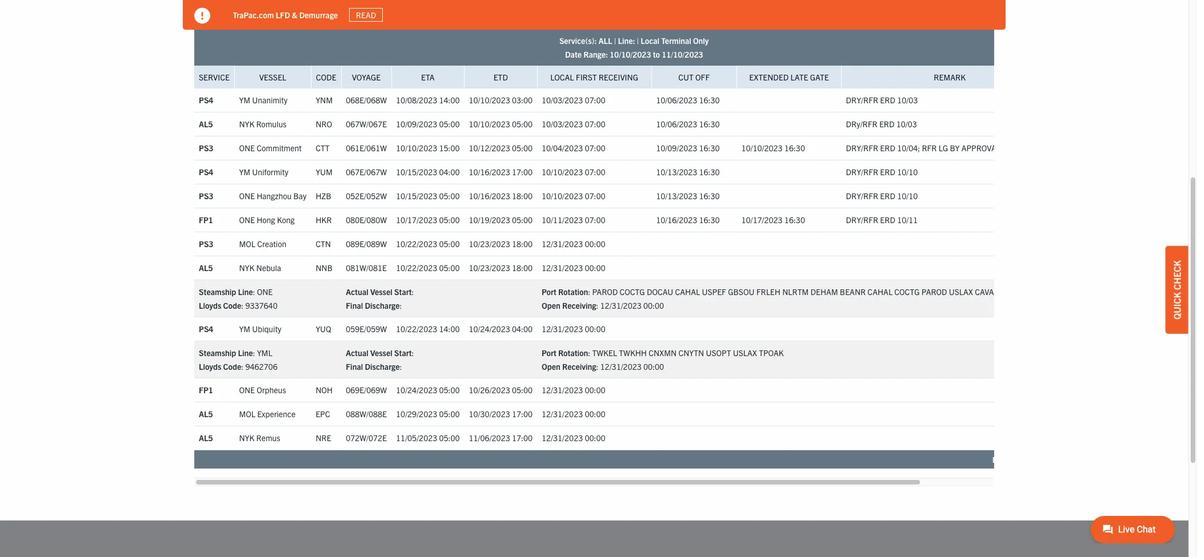 Task type: vqa. For each thing, say whether or not it's contained in the screenshot.
"CNSHK"
no



Task type: locate. For each thing, give the bounding box(es) containing it.
nnb
[[316, 263, 333, 273]]

2 17:00 from the top
[[512, 409, 533, 420]]

10/06/2023 down cut
[[656, 95, 698, 105]]

code left 9462706
[[223, 362, 241, 372]]

0 vertical spatial 10/03
[[898, 95, 918, 105]]

07:00 for 10/10/2023 05:00
[[585, 119, 606, 129]]

1 start from the top
[[394, 287, 412, 297]]

1 17:00 from the top
[[512, 167, 533, 177]]

one hong kong
[[239, 215, 295, 225]]

1 vertical spatial actual vessel start : final discharge :
[[346, 348, 414, 372]]

2 ps4 from the top
[[199, 167, 213, 177]]

1 vertical spatial 18:00
[[512, 239, 533, 249]]

16:30 for 10/16/2023 17:00
[[699, 167, 720, 177]]

steamship inside steamship line : one lloyds code : 9337640
[[199, 287, 236, 297]]

2 10/13/2023 16:30 from the top
[[656, 191, 720, 201]]

10/22/2023 for 089e/089w
[[396, 239, 437, 249]]

coctg right beanr
[[895, 287, 920, 297]]

rotation inside port rotation : parod coctg docau cahal uspef gbsou frleh nlrtm deham beanr cahal coctg parod uslax cavan usopt tpoak open receiving : 12/31/2023 00:00
[[559, 287, 588, 297]]

0 horizontal spatial parod
[[592, 287, 618, 297]]

1 port from the top
[[542, 287, 557, 297]]

1 coctg from the left
[[620, 287, 645, 297]]

0 vertical spatial code
[[316, 72, 336, 82]]

0 vertical spatial fp1
[[199, 215, 213, 225]]

0 horizontal spatial uslax
[[733, 348, 757, 358]]

usopt inside port rotation : parod coctg docau cahal uspef gbsou frleh nlrtm deham beanr cahal coctg parod uslax cavan usopt tpoak open receiving : 12/31/2023 00:00
[[1002, 287, 1027, 297]]

067w/067e
[[346, 119, 387, 129]]

bay
[[294, 191, 307, 201]]

0 vertical spatial 10/10
[[898, 167, 918, 177]]

04:00
[[439, 167, 460, 177], [512, 324, 533, 335]]

3 ps4 from the top
[[199, 324, 213, 335]]

2 port from the top
[[542, 348, 557, 358]]

10/15/2023 down 10/10/2023 15:00
[[396, 167, 437, 177]]

1 vertical spatial 10/06/2023
[[656, 119, 698, 129]]

ym uniformity
[[239, 167, 289, 177]]

2 10/15/2023 from the top
[[396, 191, 437, 201]]

0 vertical spatial tpoak
[[1029, 287, 1054, 297]]

0 vertical spatial uslax
[[949, 287, 973, 297]]

1 vertical spatial ps4
[[199, 167, 213, 177]]

date
[[565, 49, 582, 59]]

0 horizontal spatial coctg
[[620, 287, 645, 297]]

0 vertical spatial steamship
[[199, 287, 236, 297]]

3 nyk from the top
[[239, 433, 255, 444]]

10/10/2023 05:00
[[469, 119, 533, 129]]

2 nyk from the top
[[239, 263, 255, 273]]

one down nyk romulus
[[239, 143, 255, 153]]

lloyds left the 9337640
[[199, 301, 221, 311]]

ps3 for one hangzhou bay
[[199, 191, 213, 201]]

2 actual from the top
[[346, 348, 369, 358]]

one left 'hong' at the top left
[[239, 215, 255, 225]]

10/10/2023 07:00
[[542, 167, 606, 177], [542, 191, 606, 201]]

dry/rfr erd 10/11
[[846, 215, 918, 225]]

10/06/2023 16:30
[[656, 95, 720, 105], [656, 119, 720, 129]]

10/10 down 10/04;
[[898, 167, 918, 177]]

1 vertical spatial 10/22/2023
[[396, 263, 437, 273]]

10/09/2023 16:30
[[656, 143, 720, 153]]

0 vertical spatial 10/03/2023 07:00
[[542, 95, 606, 105]]

1 10/22/2023 from the top
[[396, 239, 437, 249]]

2 discharge from the top
[[365, 362, 400, 372]]

0 vertical spatial ps3
[[199, 143, 213, 153]]

2 lloyds from the top
[[199, 362, 221, 372]]

10/15/2023 for 10/15/2023 05:00
[[396, 191, 437, 201]]

coctg left docau
[[620, 287, 645, 297]]

17:00 for 10/30/2023 17:00
[[512, 409, 533, 420]]

1 vertical spatial fp1
[[199, 385, 213, 396]]

0 vertical spatial dry/rfr erd 10/10
[[846, 167, 918, 177]]

2 07:00 from the top
[[585, 119, 606, 129]]

port rotation : parod coctg docau cahal uspef gbsou frleh nlrtm deham beanr cahal coctg parod uslax cavan usopt tpoak open receiving : 12/31/2023 00:00
[[542, 287, 1054, 311]]

1 vertical spatial 10/15/2023
[[396, 191, 437, 201]]

displayed
[[1023, 455, 1058, 465]]

1 10/22/2023 05:00 from the top
[[396, 239, 460, 249]]

actual vessel start : final discharge : down 081w/081e
[[346, 287, 414, 311]]

10/16/2023 for 10/16/2023 17:00
[[469, 167, 510, 177]]

erd for 10/10/2023 03:00
[[880, 95, 896, 105]]

1 vertical spatial discharge
[[365, 362, 400, 372]]

0 vertical spatial 10/10/2023 07:00
[[542, 167, 606, 177]]

10/09/2023 for 10/09/2023 05:00
[[396, 119, 437, 129]]

ym left unanimity
[[239, 95, 250, 105]]

final up 059e/059w
[[346, 301, 363, 311]]

read link
[[350, 8, 383, 22]]

start down 10/22/2023 14:00
[[394, 348, 412, 358]]

2 vertical spatial 10/16/2023
[[656, 215, 698, 225]]

mol
[[239, 239, 255, 249], [239, 409, 255, 420]]

vessel
[[194, 1, 236, 23], [259, 72, 286, 82], [370, 287, 393, 297], [370, 348, 393, 358]]

1 nyk from the top
[[239, 119, 255, 129]]

10/06/2023 up 10/09/2023 16:30 at top
[[656, 119, 698, 129]]

1 12/31/2023 00:00 from the top
[[542, 239, 606, 249]]

03:00
[[512, 95, 533, 105]]

2 dry/rfr from the top
[[846, 143, 879, 153]]

10/03/2023 down first
[[542, 95, 583, 105]]

0 vertical spatial discharge
[[365, 301, 400, 311]]

17:00 for 10/16/2023 17:00
[[512, 167, 533, 177]]

10/06/2023 16:30 up 10/09/2023 16:30 at top
[[656, 119, 720, 129]]

10/03 for dry/rfr erd 10/03
[[897, 119, 917, 129]]

1 vertical spatial 10/13/2023
[[656, 191, 698, 201]]

0 vertical spatial 10/22/2023 05:00
[[396, 239, 460, 249]]

0 vertical spatial receiving
[[599, 72, 638, 82]]

10/06/2023 for 10/10/2023 03:00
[[656, 95, 698, 105]]

10/03 up dry/rfr erd 10/03
[[898, 95, 918, 105]]

10/13/2023 16:30
[[656, 167, 720, 177], [656, 191, 720, 201]]

0 vertical spatial 10/23/2023 18:00
[[469, 239, 533, 249]]

10/04;
[[898, 143, 920, 153]]

service(s): all | line: | local terminal only date range: 10/10/2023 to 11/10/2023
[[560, 35, 709, 59]]

0 horizontal spatial usopt
[[706, 348, 731, 358]]

erd
[[880, 95, 896, 105], [880, 119, 895, 129], [880, 143, 896, 153], [880, 167, 896, 177], [880, 191, 896, 201], [880, 215, 896, 225]]

059e/059w
[[346, 324, 387, 335]]

vessel schedules oak
[[194, 1, 340, 23]]

line inside steamship line : one lloyds code : 9337640
[[238, 287, 253, 297]]

0 horizontal spatial 10/24/2023
[[396, 385, 437, 396]]

1 dry/rfr erd 10/10 from the top
[[846, 167, 918, 177]]

code for : one
[[223, 301, 241, 311]]

2 10/17/2023 from the left
[[742, 215, 783, 225]]

0 vertical spatial final
[[346, 301, 363, 311]]

discharge up 059e/059w
[[365, 301, 400, 311]]

04:00 for 10/24/2023 04:00
[[512, 324, 533, 335]]

10/13/2023 16:30 up 10/16/2023 16:30 at the right
[[656, 191, 720, 201]]

1 10/13/2023 16:30 from the top
[[656, 167, 720, 177]]

1 vertical spatial 10/16/2023
[[469, 191, 510, 201]]

07:00 up 10/04/2023 07:00
[[585, 119, 606, 129]]

one left orpheus
[[239, 385, 255, 396]]

line inside steamship line : yml lloyds code : 9462706
[[238, 348, 253, 358]]

6 07:00 from the top
[[585, 215, 606, 225]]

0 vertical spatial actual
[[346, 287, 369, 297]]

local
[[641, 35, 660, 46], [551, 72, 574, 82]]

1 steamship from the top
[[199, 287, 236, 297]]

1 vertical spatial rotation
[[559, 348, 588, 358]]

|
[[614, 35, 616, 46], [637, 35, 639, 46]]

ps3
[[199, 143, 213, 153], [199, 191, 213, 201], [199, 239, 213, 249]]

10/10 up 10/11
[[898, 191, 918, 201]]

1 horizontal spatial 10/09/2023
[[656, 143, 698, 153]]

2 10/13/2023 from the top
[[656, 191, 698, 201]]

parod left cavan
[[922, 287, 947, 297]]

2 dry/rfr erd 10/10 from the top
[[846, 191, 918, 201]]

1 vertical spatial 10/03
[[897, 119, 917, 129]]

2 open from the top
[[542, 362, 561, 372]]

usopt right cnytn
[[706, 348, 731, 358]]

10/23/2023
[[469, 239, 510, 249], [469, 263, 510, 273]]

14:00 left 10/24/2023 04:00
[[439, 324, 460, 335]]

0 vertical spatial 10/03/2023
[[542, 95, 583, 105]]

07:00 right 10/04/2023
[[585, 143, 606, 153]]

2 18:00 from the top
[[512, 239, 533, 249]]

0 vertical spatial open
[[542, 301, 561, 311]]

07:00 right 10/11/2023
[[585, 215, 606, 225]]

2 10/10 from the top
[[898, 191, 918, 201]]

069e/069w
[[346, 385, 387, 396]]

081w/081e
[[346, 263, 387, 273]]

etd
[[494, 72, 508, 82]]

5 07:00 from the top
[[585, 191, 606, 201]]

10/03/2023 07:00 for 10/10/2023 03:00
[[542, 95, 606, 105]]

actual down 081w/081e
[[346, 287, 369, 297]]

14:00 up '10/09/2023 05:00'
[[439, 95, 460, 105]]

10/10
[[898, 167, 918, 177], [898, 191, 918, 201]]

hong
[[257, 215, 275, 225]]

2 vertical spatial receiving
[[562, 362, 596, 372]]

1 10/10/2023 07:00 from the top
[[542, 167, 606, 177]]

1 vertical spatial final
[[346, 362, 363, 372]]

3 17:00 from the top
[[512, 433, 533, 444]]

mol up "nyk remus" at the bottom left
[[239, 409, 255, 420]]

10/23/2023 18:00 for 089e/089w
[[469, 239, 533, 249]]

2 vertical spatial code
[[223, 362, 241, 372]]

all
[[599, 35, 613, 46]]

usopt inside the port rotation : twkel twkhh cnxmn cnytn usopt uslax tpoak open receiving : 12/31/2023 00:00
[[706, 348, 731, 358]]

2 10/23/2023 from the top
[[469, 263, 510, 273]]

1 horizontal spatial |
[[637, 35, 639, 46]]

2 10/23/2023 18:00 from the top
[[469, 263, 533, 273]]

4 07:00 from the top
[[585, 167, 606, 177]]

10/04/2023 07:00
[[542, 143, 606, 153]]

lloyds left 9462706
[[199, 362, 221, 372]]

17:00 down 10/30/2023 17:00
[[512, 433, 533, 444]]

actual down 059e/059w
[[346, 348, 369, 358]]

1 horizontal spatial coctg
[[895, 287, 920, 297]]

1 horizontal spatial usopt
[[1002, 287, 1027, 297]]

5 12/31/2023 00:00 from the top
[[542, 409, 606, 420]]

2 fp1 from the top
[[199, 385, 213, 396]]

ps4 for ym unanimity
[[199, 95, 213, 105]]

receiving inside the port rotation : twkel twkhh cnxmn cnytn usopt uslax tpoak open receiving : 12/31/2023 00:00
[[562, 362, 596, 372]]

uslax left cavan
[[949, 287, 973, 297]]

| right all
[[614, 35, 616, 46]]

al5 for nyk remus
[[199, 433, 213, 444]]

1 10/13/2023 from the top
[[656, 167, 698, 177]]

1 10/06/2023 from the top
[[656, 95, 698, 105]]

1 final from the top
[[346, 301, 363, 311]]

0 vertical spatial 14:00
[[439, 95, 460, 105]]

0 vertical spatial lloyds
[[199, 301, 221, 311]]

erd for 10/10/2023 05:00
[[880, 119, 895, 129]]

0 horizontal spatial cahal
[[675, 287, 700, 297]]

17:00 for 11/06/2023 17:00
[[512, 433, 533, 444]]

10/03/2023 07:00
[[542, 95, 606, 105], [542, 119, 606, 129]]

0 vertical spatial start
[[394, 287, 412, 297]]

6 12/31/2023 00:00 from the top
[[542, 433, 606, 444]]

yuq
[[316, 324, 331, 335]]

10/22/2023 05:00
[[396, 239, 460, 249], [396, 263, 460, 273]]

1 18:00 from the top
[[512, 191, 533, 201]]

1 vertical spatial 10/22/2023 05:00
[[396, 263, 460, 273]]

3 12/31/2023 00:00 from the top
[[542, 324, 606, 335]]

1 vertical spatial 10/23/2023
[[469, 263, 510, 273]]

1 vertical spatial ps3
[[199, 191, 213, 201]]

4 12/31/2023 00:00 from the top
[[542, 385, 606, 396]]

2 vertical spatial 17:00
[[512, 433, 533, 444]]

2 10/06/2023 from the top
[[656, 119, 698, 129]]

uslax right cnytn
[[733, 348, 757, 358]]

cnytn
[[679, 348, 704, 358]]

gate
[[810, 72, 829, 82]]

10/24/2023
[[469, 324, 510, 335], [396, 385, 437, 396]]

10/03 for dry/rfr erd 10/03
[[898, 95, 918, 105]]

to
[[653, 49, 660, 59]]

2 10/03/2023 from the top
[[542, 119, 583, 129]]

4 al5 from the top
[[199, 433, 213, 444]]

1 ps4 from the top
[[199, 95, 213, 105]]

2 10/03/2023 07:00 from the top
[[542, 119, 606, 129]]

2 12/31/2023 00:00 from the top
[[542, 263, 606, 273]]

2 vertical spatial 18:00
[[512, 263, 533, 273]]

ps3 for one commitment
[[199, 143, 213, 153]]

one commitment
[[239, 143, 302, 153]]

1 10/06/2023 16:30 from the top
[[656, 95, 720, 105]]

uslax inside the port rotation : twkel twkhh cnxmn cnytn usopt uslax tpoak open receiving : 12/31/2023 00:00
[[733, 348, 757, 358]]

| right line:
[[637, 35, 639, 46]]

10/29/2023
[[396, 409, 437, 420]]

tpoak inside port rotation : parod coctg docau cahal uspef gbsou frleh nlrtm deham beanr cahal coctg parod uslax cavan usopt tpoak open receiving : 12/31/2023 00:00
[[1029, 287, 1054, 297]]

10/19/2023
[[469, 215, 510, 225]]

1 vertical spatial steamship
[[199, 348, 236, 358]]

2 line from the top
[[238, 348, 253, 358]]

local left first
[[551, 72, 574, 82]]

07:00 for 10/19/2023 05:00
[[585, 215, 606, 225]]

2 10/22/2023 05:00 from the top
[[396, 263, 460, 273]]

1 discharge from the top
[[365, 301, 400, 311]]

12/31/2023 00:00 for 059e/059w
[[542, 324, 606, 335]]

receiving right first
[[599, 72, 638, 82]]

quick check link
[[1166, 246, 1189, 334]]

1 actual vessel start : final discharge : from the top
[[346, 287, 414, 311]]

ym left uniformity
[[239, 167, 250, 177]]

0 vertical spatial usopt
[[1002, 287, 1027, 297]]

1 mol from the top
[[239, 239, 255, 249]]

10/03/2023 07:00 up 10/04/2023 07:00
[[542, 119, 606, 129]]

10/13/2023 down 10/09/2023 16:30 at top
[[656, 167, 698, 177]]

17:00 up 10/16/2023 18:00
[[512, 167, 533, 177]]

10/03 up 10/04;
[[897, 119, 917, 129]]

cahal right beanr
[[868, 287, 893, 297]]

1 vertical spatial usopt
[[706, 348, 731, 358]]

2 ps3 from the top
[[199, 191, 213, 201]]

0 vertical spatial local
[[641, 35, 660, 46]]

12/31/2023 00:00
[[542, 239, 606, 249], [542, 263, 606, 273], [542, 324, 606, 335], [542, 385, 606, 396], [542, 409, 606, 420], [542, 433, 606, 444]]

2 steamship from the top
[[199, 348, 236, 358]]

11/06/2023
[[469, 433, 510, 444]]

fp1
[[199, 215, 213, 225], [199, 385, 213, 396]]

2 parod from the left
[[922, 287, 947, 297]]

0 vertical spatial actual vessel start : final discharge :
[[346, 287, 414, 311]]

2 vertical spatial ps3
[[199, 239, 213, 249]]

final up 069e/069w
[[346, 362, 363, 372]]

port for port rotation : parod coctg docau cahal uspef gbsou frleh nlrtm deham beanr cahal coctg parod uslax cavan usopt tpoak open receiving : 12/31/2023 00:00
[[542, 287, 557, 297]]

mol for mol experience
[[239, 409, 255, 420]]

line left yml
[[238, 348, 253, 358]]

0 vertical spatial port
[[542, 287, 557, 297]]

erd for 10/12/2023 05:00
[[880, 143, 896, 153]]

1 10/10 from the top
[[898, 167, 918, 177]]

10/16/2023 17:00
[[469, 167, 533, 177]]

1 vertical spatial line
[[238, 348, 253, 358]]

2 10/10/2023 07:00 from the top
[[542, 191, 606, 201]]

start for steamship line : one lloyds code : 9337640
[[394, 287, 412, 297]]

0 vertical spatial 10/06/2023 16:30
[[656, 95, 720, 105]]

lloyds for steamship line : yml lloyds code : 9462706
[[199, 362, 221, 372]]

erd for 10/16/2023 17:00
[[880, 167, 896, 177]]

3 dry/rfr from the top
[[846, 167, 879, 177]]

lloyds inside steamship line : yml lloyds code : 9462706
[[199, 362, 221, 372]]

mol left creation
[[239, 239, 255, 249]]

10/03/2023 for 03:00
[[542, 95, 583, 105]]

0 vertical spatial 04:00
[[439, 167, 460, 177]]

lloyds
[[199, 301, 221, 311], [199, 362, 221, 372]]

10/12/2023 05:00
[[469, 143, 533, 153]]

code inside steamship line : yml lloyds code : 9462706
[[223, 362, 241, 372]]

0 vertical spatial 18:00
[[512, 191, 533, 201]]

0 vertical spatial 10/23/2023
[[469, 239, 510, 249]]

1 10/03/2023 07:00 from the top
[[542, 95, 606, 105]]

1 horizontal spatial local
[[641, 35, 660, 46]]

2 10/06/2023 16:30 from the top
[[656, 119, 720, 129]]

10/24/2023 05:00
[[396, 385, 460, 396]]

mol for mol creation
[[239, 239, 255, 249]]

1 10/23/2023 from the top
[[469, 239, 510, 249]]

1 vertical spatial lloyds
[[199, 362, 221, 372]]

10/06/2023 16:30 for 03:00
[[656, 95, 720, 105]]

17:00
[[512, 167, 533, 177], [512, 409, 533, 420], [512, 433, 533, 444]]

10/23/2023 for 089e/089w
[[469, 239, 510, 249]]

receiving down the twkel
[[562, 362, 596, 372]]

eta
[[421, 72, 435, 82]]

discharge for 9462706
[[365, 362, 400, 372]]

port
[[542, 287, 557, 297], [542, 348, 557, 358]]

1 vertical spatial 10/23/2023 18:00
[[469, 263, 533, 273]]

2 al5 from the top
[[199, 263, 213, 273]]

1 vertical spatial ym
[[239, 167, 250, 177]]

1 line from the top
[[238, 287, 253, 297]]

12/31/2023 for 088w/088e
[[542, 409, 583, 420]]

10/06/2023
[[656, 95, 698, 105], [656, 119, 698, 129]]

10/26/2023
[[469, 385, 510, 396]]

3 al5 from the top
[[199, 409, 213, 420]]

al5
[[199, 119, 213, 129], [199, 263, 213, 273], [199, 409, 213, 420], [199, 433, 213, 444]]

2 vertical spatial ym
[[239, 324, 250, 335]]

port inside the port rotation : twkel twkhh cnxmn cnytn usopt uslax tpoak open receiving : 12/31/2023 00:00
[[542, 348, 557, 358]]

0 vertical spatial line
[[238, 287, 253, 297]]

code inside steamship line : one lloyds code : 9337640
[[223, 301, 241, 311]]

12/31/2023
[[542, 239, 583, 249], [542, 263, 583, 273], [601, 301, 642, 311], [542, 324, 583, 335], [601, 362, 642, 372], [542, 385, 583, 396], [542, 409, 583, 420], [542, 433, 583, 444]]

1 10/15/2023 from the top
[[396, 167, 437, 177]]

18:00
[[512, 191, 533, 201], [512, 239, 533, 249], [512, 263, 533, 273]]

start up 10/22/2023 14:00
[[394, 287, 412, 297]]

2 coctg from the left
[[895, 287, 920, 297]]

00:00 inside port rotation : parod coctg docau cahal uspef gbsou frleh nlrtm deham beanr cahal coctg parod uslax cavan usopt tpoak open receiving : 12/31/2023 00:00
[[644, 301, 664, 311]]

1 vertical spatial start
[[394, 348, 412, 358]]

rotation inside the port rotation : twkel twkhh cnxmn cnytn usopt uslax tpoak open receiving : 12/31/2023 00:00
[[559, 348, 588, 358]]

one inside steamship line : one lloyds code : 9337640
[[257, 287, 273, 297]]

1 vertical spatial local
[[551, 72, 574, 82]]

actual
[[346, 287, 369, 297], [346, 348, 369, 358]]

1 vertical spatial mol
[[239, 409, 255, 420]]

dry/rfr erd 10/10 down 10/04;
[[846, 167, 918, 177]]

0 horizontal spatial tpoak
[[759, 348, 784, 358]]

10/13/2023 16:30 down 10/09/2023 16:30 at top
[[656, 167, 720, 177]]

10/16/2023 for 10/16/2023 18:00
[[469, 191, 510, 201]]

3 10/22/2023 from the top
[[396, 324, 437, 335]]

17:00 up 11/06/2023 17:00
[[512, 409, 533, 420]]

line up the 9337640
[[238, 287, 253, 297]]

read
[[356, 10, 377, 20]]

10/15/2023 down 10/15/2023 04:00
[[396, 191, 437, 201]]

0 vertical spatial ps4
[[199, 95, 213, 105]]

00:00 for 088w/088e
[[585, 409, 606, 420]]

0 horizontal spatial 04:00
[[439, 167, 460, 177]]

1 horizontal spatial 04:00
[[512, 324, 533, 335]]

12/31/2023 for 089e/089w
[[542, 239, 583, 249]]

1 vertical spatial 10/10
[[898, 191, 918, 201]]

1 vertical spatial tpoak
[[759, 348, 784, 358]]

1 vertical spatial 10/06/2023 16:30
[[656, 119, 720, 129]]

10/13/2023 up 10/16/2023 16:30 at the right
[[656, 191, 698, 201]]

1 lloyds from the top
[[199, 301, 221, 311]]

1 horizontal spatial tpoak
[[1029, 287, 1054, 297]]

steamship inside steamship line : yml lloyds code : 9462706
[[199, 348, 236, 358]]

2 ym from the top
[[239, 167, 250, 177]]

1 vertical spatial 10/09/2023
[[656, 143, 698, 153]]

10/15/2023
[[396, 167, 437, 177], [396, 191, 437, 201]]

2 vertical spatial 10/22/2023
[[396, 324, 437, 335]]

4 dry/rfr from the top
[[846, 191, 879, 201]]

1 vertical spatial 10/13/2023 16:30
[[656, 191, 720, 201]]

dry/rfr erd 10/10
[[846, 167, 918, 177], [846, 191, 918, 201]]

10/16/2023 for 10/16/2023 16:30
[[656, 215, 698, 225]]

one up the 9337640
[[257, 287, 273, 297]]

1 al5 from the top
[[199, 119, 213, 129]]

1 vertical spatial actual
[[346, 348, 369, 358]]

usopt right cavan
[[1002, 287, 1027, 297]]

10/10/2023 07:00 up the 10/11/2023 07:00
[[542, 191, 606, 201]]

1 14:00 from the top
[[439, 95, 460, 105]]

0 horizontal spatial 10/09/2023
[[396, 119, 437, 129]]

18:00 for 089e/089w
[[512, 239, 533, 249]]

port inside port rotation : parod coctg docau cahal uspef gbsou frleh nlrtm deham beanr cahal coctg parod uslax cavan usopt tpoak open receiving : 12/31/2023 00:00
[[542, 287, 557, 297]]

1 07:00 from the top
[[585, 95, 606, 105]]

0 vertical spatial ym
[[239, 95, 250, 105]]

07:00 down local first receiving
[[585, 95, 606, 105]]

10/13/2023 for 10/16/2023 17:00
[[656, 167, 698, 177]]

10/13/2023 16:30 for 18:00
[[656, 191, 720, 201]]

0 vertical spatial 10/15/2023
[[396, 167, 437, 177]]

12/31/2023 inside port rotation : parod coctg docau cahal uspef gbsou frleh nlrtm deham beanr cahal coctg parod uslax cavan usopt tpoak open receiving : 12/31/2023 00:00
[[601, 301, 642, 311]]

10/03/2023 up 10/04/2023
[[542, 119, 583, 129]]

open inside port rotation : parod coctg docau cahal uspef gbsou frleh nlrtm deham beanr cahal coctg parod uslax cavan usopt tpoak open receiving : 12/31/2023 00:00
[[542, 301, 561, 311]]

00:00 for 059e/059w
[[585, 324, 606, 335]]

ym left ubiquity
[[239, 324, 250, 335]]

nyk left 'romulus'
[[239, 119, 255, 129]]

2 mol from the top
[[239, 409, 255, 420]]

10/22/2023 05:00 for 081w/081e
[[396, 263, 460, 273]]

receiving up the twkel
[[562, 301, 596, 311]]

0 vertical spatial 10/09/2023
[[396, 119, 437, 129]]

3 18:00 from the top
[[512, 263, 533, 273]]

ctn
[[316, 239, 331, 249]]

07:00 down 10/04/2023 07:00
[[585, 167, 606, 177]]

1 horizontal spatial uslax
[[949, 287, 973, 297]]

1 actual from the top
[[346, 287, 369, 297]]

10/13/2023 for 10/16/2023 18:00
[[656, 191, 698, 201]]

0 vertical spatial 10/13/2023 16:30
[[656, 167, 720, 177]]

code left the 9337640
[[223, 301, 241, 311]]

16:30 for 10/12/2023 05:00
[[699, 143, 720, 153]]

10/06/2023 16:30 down cut
[[656, 95, 720, 105]]

10/06/2023 for 10/10/2023 05:00
[[656, 119, 698, 129]]

1 fp1 from the top
[[199, 215, 213, 225]]

tpoak inside the port rotation : twkel twkhh cnxmn cnytn usopt uslax tpoak open receiving : 12/31/2023 00:00
[[759, 348, 784, 358]]

10/19/2023 05:00
[[469, 215, 533, 225]]

dry/rfr erd 10/10 for 10/16/2023 17:00
[[846, 167, 918, 177]]

usopt
[[1002, 287, 1027, 297], [706, 348, 731, 358]]

nyk left 'remus' on the bottom of page
[[239, 433, 255, 444]]

code up ynm
[[316, 72, 336, 82]]

3 07:00 from the top
[[585, 143, 606, 153]]

12/31/2023 00:00 for 081w/081e
[[542, 263, 606, 273]]

2 14:00 from the top
[[439, 324, 460, 335]]

actual vessel start : final discharge : up 069e/069w
[[346, 348, 414, 372]]

nyk for nyk nebula
[[239, 263, 255, 273]]

lloyds inside steamship line : one lloyds code : 9337640
[[199, 301, 221, 311]]

discharge up 069e/069w
[[365, 362, 400, 372]]

0 vertical spatial 10/13/2023
[[656, 167, 698, 177]]

dry/rfr for 10/12/2023 05:00
[[846, 143, 879, 153]]

by
[[950, 143, 960, 153]]

1 dry/rfr from the top
[[846, 95, 879, 105]]

1 ps3 from the top
[[199, 143, 213, 153]]

07:00 up the 10/11/2023 07:00
[[585, 191, 606, 201]]

cahal left uspef
[[675, 287, 700, 297]]

1 horizontal spatial 10/24/2023
[[469, 324, 510, 335]]

10/03/2023 07:00 down first
[[542, 95, 606, 105]]

1 vertical spatial 10/24/2023
[[396, 385, 437, 396]]

2 rotation from the top
[[559, 348, 588, 358]]

00:00 for 081w/081e
[[585, 263, 606, 273]]

07:00 for 10/10/2023 03:00
[[585, 95, 606, 105]]

3 ps3 from the top
[[199, 239, 213, 249]]

2 start from the top
[[394, 348, 412, 358]]

1 open from the top
[[542, 301, 561, 311]]

footer
[[0, 521, 1189, 558]]

2 vertical spatial ps4
[[199, 324, 213, 335]]

al5 for nyk nebula
[[199, 263, 213, 273]]

10/15/2023 04:00
[[396, 167, 460, 177]]

nyk
[[239, 119, 255, 129], [239, 263, 255, 273], [239, 433, 255, 444]]

0 vertical spatial nyk
[[239, 119, 255, 129]]

local inside service(s): all | line: | local terminal only date range: 10/10/2023 to 11/10/2023
[[641, 35, 660, 46]]

uspef
[[702, 287, 726, 297]]

10/12/2023
[[469, 143, 510, 153]]

one left hangzhou
[[239, 191, 255, 201]]

0 horizontal spatial |
[[614, 35, 616, 46]]

off
[[696, 72, 710, 82]]

10/10 for 10/16/2023 18:00
[[898, 191, 918, 201]]

local up to
[[641, 35, 660, 46]]

1 10/23/2023 18:00 from the top
[[469, 239, 533, 249]]

10/10/2023 inside service(s): all | line: | local terminal only date range: 10/10/2023 to 11/10/2023
[[610, 49, 651, 59]]

uslax
[[949, 287, 973, 297], [733, 348, 757, 358]]

2 final from the top
[[346, 362, 363, 372]]

1 vertical spatial code
[[223, 301, 241, 311]]

10/10/2023 07:00 down 10/04/2023 07:00
[[542, 167, 606, 177]]

2 actual vessel start : final discharge : from the top
[[346, 348, 414, 372]]

10/22/2023
[[396, 239, 437, 249], [396, 263, 437, 273], [396, 324, 437, 335]]

parod left docau
[[592, 287, 618, 297]]

14:00 for 10/22/2023 14:00
[[439, 324, 460, 335]]

1 10/17/2023 from the left
[[396, 215, 437, 225]]

dry/rfr erd 10/10 up dry/rfr erd 10/11
[[846, 191, 918, 201]]

beanr
[[840, 287, 866, 297]]

nyk left nebula
[[239, 263, 255, 273]]



Task type: describe. For each thing, give the bounding box(es) containing it.
10/11
[[898, 215, 918, 225]]

10/09/2023 05:00
[[396, 119, 460, 129]]

12/31/2023 for 081w/081e
[[542, 263, 583, 273]]

mol creation
[[239, 239, 287, 249]]

mol experience
[[239, 409, 296, 420]]

12/31/2023 for 069e/069w
[[542, 385, 583, 396]]

lfd
[[276, 9, 290, 20]]

10/22/2023 for 081w/081e
[[396, 263, 437, 273]]

rfr
[[922, 143, 937, 153]]

11/06/2023 17:00
[[469, 433, 533, 444]]

14:00 for 10/08/2023 14:00
[[439, 95, 460, 105]]

10/15/2023 05:00
[[396, 191, 460, 201]]

only
[[1003, 143, 1022, 153]]

erd for 10/16/2023 18:00
[[880, 191, 896, 201]]

dry/rfr for 10/10/2023 03:00
[[846, 95, 879, 105]]

port rotation : twkel twkhh cnxmn cnytn usopt uslax tpoak open receiving : 12/31/2023 00:00
[[542, 348, 784, 372]]

check
[[1172, 261, 1183, 290]]

ym for ym unanimity
[[239, 95, 250, 105]]

1 | from the left
[[614, 35, 616, 46]]

12/31/2023 00:00 for 069e/069w
[[542, 385, 606, 396]]

10/30/2023 17:00
[[469, 409, 533, 420]]

lloyds for steamship line : one lloyds code : 9337640
[[199, 301, 221, 311]]

final for 9337640
[[346, 301, 363, 311]]

one for orpheus
[[239, 385, 255, 396]]

oak
[[311, 1, 340, 23]]

16:30 for 10/10/2023 03:00
[[699, 95, 720, 105]]

9462706
[[245, 362, 278, 372]]

11/05/2023
[[396, 433, 437, 444]]

line for 9462706
[[238, 348, 253, 358]]

10/10/2023 07:00 for 18:00
[[542, 191, 606, 201]]

12/31/2023 00:00 for 072w/072e
[[542, 433, 606, 444]]

1 cahal from the left
[[675, 287, 700, 297]]

1 parod from the left
[[592, 287, 618, 297]]

epc
[[316, 409, 330, 420]]

noh
[[316, 385, 333, 396]]

10/17/2023 for 10/17/2023 16:30
[[742, 215, 783, 225]]

10/22/2023 14:00
[[396, 324, 460, 335]]

code for : yml
[[223, 362, 241, 372]]

10/23/2023 for 081w/081e
[[469, 263, 510, 273]]

solid image
[[194, 8, 210, 24]]

9337640
[[245, 301, 278, 311]]

10/22/2023 05:00 for 089e/089w
[[396, 239, 460, 249]]

12/31/2023 for 059e/059w
[[542, 324, 583, 335]]

00:00 for 089e/089w
[[585, 239, 606, 249]]

07:00 for 10/12/2023 05:00
[[585, 143, 606, 153]]

10/03/2023 07:00 for 10/10/2023 05:00
[[542, 119, 606, 129]]

nlrtm
[[783, 287, 809, 297]]

records
[[993, 455, 1022, 465]]

steamship line : one lloyds code : 9337640
[[199, 287, 278, 311]]

creation
[[257, 239, 287, 249]]

twkel
[[592, 348, 617, 358]]

port for port rotation : twkel twkhh cnxmn cnytn usopt uslax tpoak open receiving : 12/31/2023 00:00
[[542, 348, 557, 358]]

16:30 for 10/10/2023 05:00
[[699, 119, 720, 129]]

ym for ym uniformity
[[239, 167, 250, 177]]

cnxmn
[[649, 348, 677, 358]]

10/10 for 10/16/2023 17:00
[[898, 167, 918, 177]]

15:00
[[439, 143, 460, 153]]

10/10/2023 03:00
[[469, 95, 533, 105]]

072w/072e
[[346, 433, 387, 444]]

cut off
[[679, 72, 710, 82]]

nyk for nyk romulus
[[239, 119, 255, 129]]

10/11/2023 07:00
[[542, 215, 606, 225]]

18:00 for 052e/052w
[[512, 191, 533, 201]]

16:30 for 10/19/2023 05:00
[[699, 215, 720, 225]]

068e/068w
[[346, 95, 387, 105]]

10/13/2023 16:30 for 17:00
[[656, 167, 720, 177]]

ps4 for ym ubiquity
[[199, 324, 213, 335]]

first
[[576, 72, 597, 82]]

052e/052w
[[346, 191, 387, 201]]

steamship line : yml lloyds code : 9462706
[[199, 348, 278, 372]]

ym unanimity
[[239, 95, 288, 105]]

ym ubiquity
[[239, 324, 281, 335]]

erd for 10/19/2023 05:00
[[880, 215, 896, 225]]

12/31/2023 00:00 for 088w/088e
[[542, 409, 606, 420]]

&
[[292, 9, 298, 20]]

067e/067w
[[346, 167, 387, 177]]

10/08/2023
[[396, 95, 437, 105]]

089e/089w
[[346, 239, 387, 249]]

080e/080w
[[346, 215, 387, 225]]

04:00 for 10/15/2023 04:00
[[439, 167, 460, 177]]

10/24/2023 for 10/24/2023 04:00
[[469, 324, 510, 335]]

extended late gate
[[750, 72, 829, 82]]

ctt
[[316, 143, 330, 153]]

dry/rfr for 10/19/2023 05:00
[[846, 215, 879, 225]]

2 | from the left
[[637, 35, 639, 46]]

18:00 for 081w/081e
[[512, 263, 533, 273]]

12/31/2023 for 072w/072e
[[542, 433, 583, 444]]

00:00 for 069e/069w
[[585, 385, 606, 396]]

twkhh
[[619, 348, 647, 358]]

10/09/2023 for 10/09/2023 16:30
[[656, 143, 698, 153]]

dry/rfr erd 10/10 for 10/16/2023 18:00
[[846, 191, 918, 201]]

10/15/2023 for 10/15/2023 04:00
[[396, 167, 437, 177]]

hzb
[[316, 191, 331, 201]]

remark
[[934, 72, 966, 82]]

discharge for 9337640
[[365, 301, 400, 311]]

yum
[[316, 167, 333, 177]]

fp1 for one hong kong
[[199, 215, 213, 225]]

one orpheus
[[239, 385, 286, 396]]

line for 9337640
[[238, 287, 253, 297]]

10/29/2023 05:00
[[396, 409, 460, 420]]

al5 for nyk romulus
[[199, 119, 213, 129]]

ps3 for mol creation
[[199, 239, 213, 249]]

rotation for : parod coctg docau cahal uspef gbsou frleh nlrtm deham beanr cahal coctg parod uslax cavan usopt tpoak
[[559, 287, 588, 297]]

actual vessel start : final discharge : for : 9337640
[[346, 287, 414, 311]]

docau
[[647, 287, 674, 297]]

00:00 for 072w/072e
[[585, 433, 606, 444]]

lg
[[939, 143, 948, 153]]

one for hangzhou
[[239, 191, 255, 201]]

12/31/2023 00:00 for 089e/089w
[[542, 239, 606, 249]]

one for commitment
[[239, 143, 255, 153]]

nyk nebula
[[239, 263, 281, 273]]

ym for ym ubiquity
[[239, 324, 250, 335]]

remus
[[256, 433, 280, 444]]

local first receiving
[[551, 72, 638, 82]]

final for 9462706
[[346, 362, 363, 372]]

actual for steamship line : one lloyds code : 9337640
[[346, 287, 369, 297]]

16:30 for 10/16/2023 18:00
[[699, 191, 720, 201]]

dry/rfr erd 10/04; rfr lg by approval only
[[846, 143, 1022, 153]]

2 cahal from the left
[[868, 287, 893, 297]]

07:00 for 10/16/2023 17:00
[[585, 167, 606, 177]]

orpheus
[[257, 385, 286, 396]]

fp1 for one orpheus
[[199, 385, 213, 396]]

10/16/2023 16:30
[[656, 215, 720, 225]]

10/03/2023 for 05:00
[[542, 119, 583, 129]]

open inside the port rotation : twkel twkhh cnxmn cnytn usopt uslax tpoak open receiving : 12/31/2023 00:00
[[542, 362, 561, 372]]

actual vessel start : final discharge : for : 9462706
[[346, 348, 414, 372]]

12/31/2023 inside the port rotation : twkel twkhh cnxmn cnytn usopt uslax tpoak open receiving : 12/31/2023 00:00
[[601, 362, 642, 372]]

10/17/2023 for 10/17/2023 05:00
[[396, 215, 437, 225]]

0 horizontal spatial local
[[551, 72, 574, 82]]

demurrage
[[300, 9, 338, 20]]

receiving inside port rotation : parod coctg docau cahal uspef gbsou frleh nlrtm deham beanr cahal coctg parod uslax cavan usopt tpoak open receiving : 12/31/2023 00:00
[[562, 301, 596, 311]]

088w/088e
[[346, 409, 387, 420]]

range:
[[584, 49, 608, 59]]

steamship for steamship line : yml lloyds code : 9462706
[[199, 348, 236, 358]]

10/22/2023 for 059e/059w
[[396, 324, 437, 335]]

10/10/2023 16:30
[[742, 143, 805, 153]]

10/30/2023
[[469, 409, 510, 420]]

romulus
[[256, 119, 287, 129]]

cavan
[[975, 287, 1000, 297]]

al5 for mol experience
[[199, 409, 213, 420]]

10/26/2023 05:00
[[469, 385, 533, 396]]

nebula
[[256, 263, 281, 273]]

service(s):
[[560, 35, 597, 46]]

10/17/2023 16:30
[[742, 215, 805, 225]]

dry/rfr for 10/16/2023 17:00
[[846, 167, 879, 177]]

ps4 for ym uniformity
[[199, 167, 213, 177]]

unanimity
[[252, 95, 288, 105]]

commitment
[[257, 143, 302, 153]]

10/04/2023
[[542, 143, 583, 153]]

late
[[791, 72, 809, 82]]

trapac.com lfd & demurrage
[[233, 9, 338, 20]]

line:
[[618, 35, 635, 46]]

nyk remus
[[239, 433, 280, 444]]

10/16/2023 18:00
[[469, 191, 533, 201]]

00:00 inside the port rotation : twkel twkhh cnxmn cnytn usopt uslax tpoak open receiving : 12/31/2023 00:00
[[644, 362, 664, 372]]

10/06/2023 16:30 for 05:00
[[656, 119, 720, 129]]

trapac.com
[[233, 9, 274, 20]]

yml
[[257, 348, 272, 358]]

10/11/2023
[[542, 215, 583, 225]]

nro
[[316, 119, 332, 129]]

10/24/2023 for 10/24/2023 05:00
[[396, 385, 437, 396]]

kong
[[277, 215, 295, 225]]

start for steamship line : yml lloyds code : 9462706
[[394, 348, 412, 358]]

uslax inside port rotation : parod coctg docau cahal uspef gbsou frleh nlrtm deham beanr cahal coctg parod uslax cavan usopt tpoak open receiving : 12/31/2023 00:00
[[949, 287, 973, 297]]

steamship for steamship line : one lloyds code : 9337640
[[199, 287, 236, 297]]

schedules
[[240, 1, 308, 23]]



